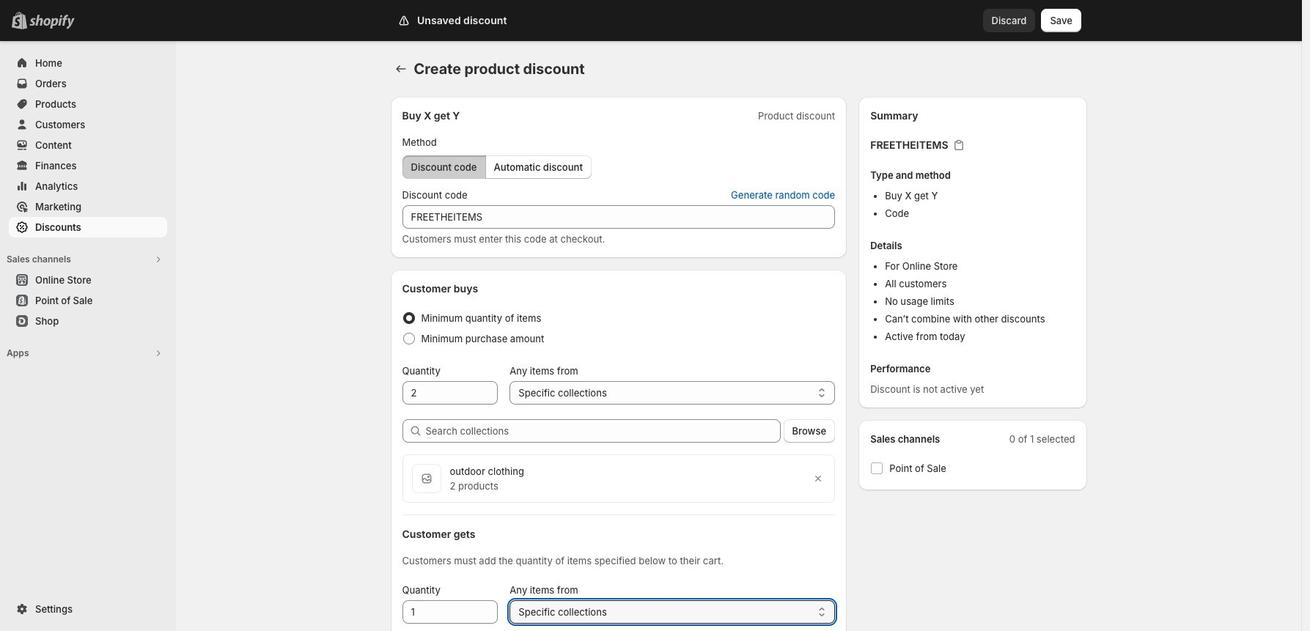 Task type: locate. For each thing, give the bounding box(es) containing it.
None text field
[[402, 381, 498, 405]]

None text field
[[402, 205, 835, 229], [402, 600, 498, 624], [402, 205, 835, 229], [402, 600, 498, 624]]



Task type: describe. For each thing, give the bounding box(es) containing it.
shopify image
[[29, 15, 75, 29]]

Search collections text field
[[426, 419, 780, 443]]



Task type: vqa. For each thing, say whether or not it's contained in the screenshot.
SHOPIFY image
yes



